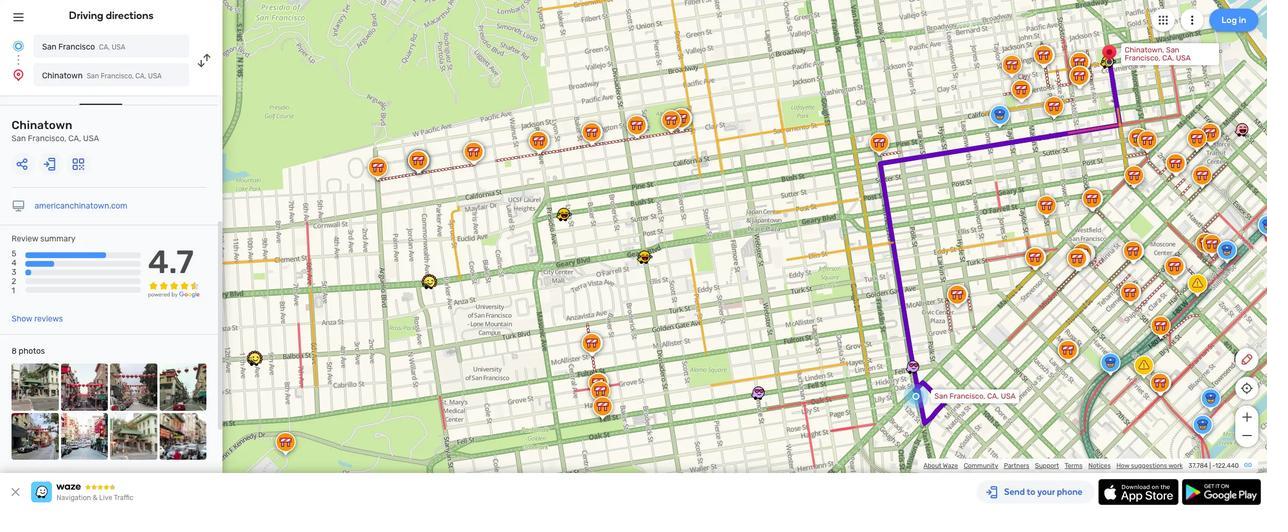 Task type: vqa. For each thing, say whether or not it's contained in the screenshot.
Image 8 of Chinatown, SF
yes



Task type: describe. For each thing, give the bounding box(es) containing it.
show reviews
[[12, 314, 63, 324]]

pencil image
[[1240, 353, 1254, 367]]

image 6 of chinatown, sf image
[[61, 413, 108, 460]]

0 vertical spatial chinatown san francisco, ca, usa
[[42, 71, 162, 81]]

image 5 of chinatown, sf image
[[12, 413, 59, 460]]

how
[[1117, 462, 1130, 470]]

ca, inside san francisco ca, usa
[[99, 43, 110, 51]]

&
[[93, 494, 98, 502]]

traffic
[[114, 494, 133, 502]]

partners
[[1004, 462, 1029, 470]]

starting point
[[12, 86, 62, 96]]

4
[[12, 258, 17, 268]]

image 8 of chinatown, sf image
[[159, 413, 206, 460]]

location image
[[12, 68, 25, 82]]

americanchinatown.com link
[[35, 201, 127, 211]]

usa inside san francisco ca, usa
[[112, 43, 125, 51]]

review
[[12, 234, 38, 244]]

americanchinatown.com
[[35, 201, 127, 211]]

122.440
[[1215, 462, 1239, 470]]

about waze community partners support terms notices how suggestions work 37.784 | -122.440
[[923, 462, 1239, 470]]

destination button
[[80, 86, 122, 105]]

directions
[[106, 9, 154, 22]]

point
[[43, 86, 62, 96]]

starting point button
[[12, 86, 62, 104]]

san francisco ca, usa
[[42, 42, 125, 52]]

0 vertical spatial chinatown
[[42, 71, 83, 81]]

support
[[1035, 462, 1059, 470]]

terms link
[[1065, 462, 1083, 470]]

image 1 of chinatown, sf image
[[12, 364, 59, 411]]

navigation & live traffic
[[56, 494, 133, 502]]

image 3 of chinatown, sf image
[[110, 364, 157, 411]]

1 vertical spatial chinatown san francisco, ca, usa
[[12, 118, 99, 144]]

-
[[1212, 462, 1215, 470]]

8
[[12, 347, 17, 356]]

francisco, inside chinatown, san francisco, ca, usa
[[1125, 54, 1160, 62]]

5
[[12, 249, 16, 259]]

2
[[12, 277, 16, 287]]

how suggestions work link
[[1117, 462, 1183, 470]]

about
[[923, 462, 941, 470]]

x image
[[9, 485, 22, 499]]

community
[[964, 462, 998, 470]]

8 photos
[[12, 347, 45, 356]]



Task type: locate. For each thing, give the bounding box(es) containing it.
waze
[[943, 462, 958, 470]]

link image
[[1243, 461, 1253, 470]]

image 7 of chinatown, sf image
[[110, 413, 157, 460]]

san francisco, ca, usa
[[934, 392, 1016, 401]]

reviews
[[34, 314, 63, 324]]

navigation
[[56, 494, 91, 502]]

5 4 3 2 1
[[12, 249, 17, 296]]

chinatown
[[42, 71, 83, 81], [12, 118, 72, 132]]

3
[[12, 268, 16, 277]]

partners link
[[1004, 462, 1029, 470]]

starting
[[12, 86, 41, 96]]

current location image
[[12, 39, 25, 53]]

show
[[12, 314, 32, 324]]

zoom out image
[[1240, 429, 1254, 443]]

1 vertical spatial chinatown
[[12, 118, 72, 132]]

chinatown san francisco, ca, usa
[[42, 71, 162, 81], [12, 118, 99, 144]]

4.7
[[148, 243, 194, 281]]

ca, inside chinatown, san francisco, ca, usa
[[1162, 54, 1174, 62]]

suggestions
[[1131, 462, 1167, 470]]

|
[[1209, 462, 1211, 470]]

summary
[[40, 234, 76, 244]]

image 4 of chinatown, sf image
[[159, 364, 206, 411]]

chinatown,
[[1125, 46, 1164, 54]]

image 2 of chinatown, sf image
[[61, 364, 108, 411]]

chinatown, san francisco, ca, usa
[[1125, 46, 1191, 62]]

driving
[[69, 9, 103, 22]]

notices link
[[1088, 462, 1111, 470]]

work
[[1169, 462, 1183, 470]]

chinatown san francisco, ca, usa down point
[[12, 118, 99, 144]]

about waze link
[[923, 462, 958, 470]]

support link
[[1035, 462, 1059, 470]]

francisco
[[58, 42, 95, 52]]

community link
[[964, 462, 998, 470]]

usa
[[112, 43, 125, 51], [1176, 54, 1191, 62], [148, 72, 162, 80], [83, 134, 99, 144], [1001, 392, 1016, 401]]

chinatown san francisco, ca, usa up destination
[[42, 71, 162, 81]]

driving directions
[[69, 9, 154, 22]]

37.784
[[1189, 462, 1208, 470]]

chinatown down starting point button
[[12, 118, 72, 132]]

zoom in image
[[1240, 410, 1254, 424]]

live
[[99, 494, 112, 502]]

photos
[[19, 347, 45, 356]]

francisco,
[[1125, 54, 1160, 62], [101, 72, 134, 80], [28, 134, 66, 144], [950, 392, 985, 401]]

notices
[[1088, 462, 1111, 470]]

chinatown up point
[[42, 71, 83, 81]]

computer image
[[12, 199, 25, 213]]

terms
[[1065, 462, 1083, 470]]

san
[[42, 42, 56, 52], [1166, 46, 1179, 54], [87, 72, 99, 80], [12, 134, 26, 144], [934, 392, 948, 401]]

destination
[[80, 86, 122, 96]]

usa inside chinatown, san francisco, ca, usa
[[1176, 54, 1191, 62]]

1
[[12, 286, 15, 296]]

san inside chinatown, san francisco, ca, usa
[[1166, 46, 1179, 54]]

review summary
[[12, 234, 76, 244]]

ca,
[[99, 43, 110, 51], [1162, 54, 1174, 62], [135, 72, 146, 80], [68, 134, 81, 144], [987, 392, 999, 401]]



